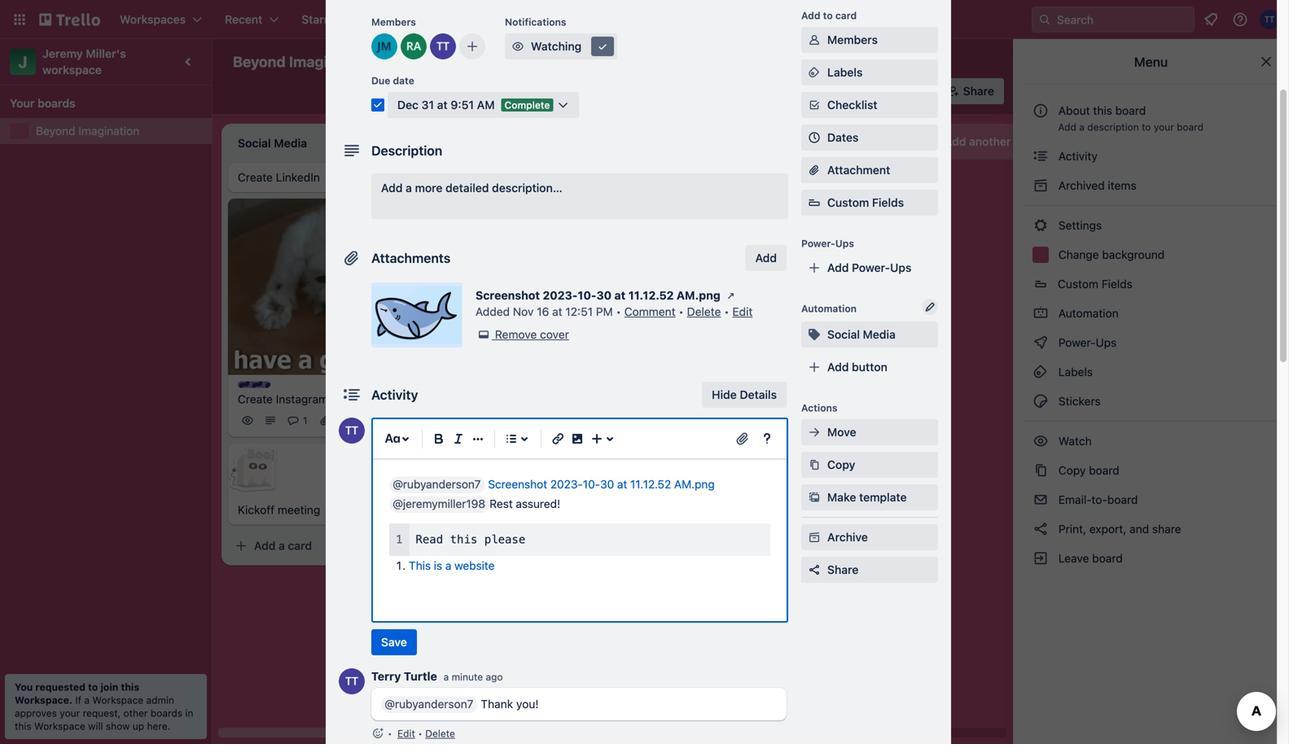 Task type: locate. For each thing, give the bounding box(es) containing it.
boards right the your
[[37, 97, 75, 110]]

sm image inside settings 'link'
[[1033, 217, 1049, 234]]

1 vertical spatial members
[[828, 33, 878, 46]]

jeremy miller (jeremymiller198) image for terry turtle (terryturtle) icon to the top
[[892, 80, 914, 103]]

your up activity link
[[1154, 121, 1174, 133]]

sm image for checklist link
[[806, 97, 823, 113]]

0 vertical spatial labels
[[828, 66, 863, 79]]

terry turtle (terryturtle) image left terry
[[339, 669, 365, 695]]

0 vertical spatial delete
[[687, 305, 721, 318]]

add members to card image
[[466, 38, 479, 55]]

labels up "filters"
[[828, 66, 863, 79]]

0 horizontal spatial ups
[[835, 238, 854, 249]]

at
[[437, 98, 448, 112], [615, 289, 626, 302], [552, 305, 562, 318], [617, 478, 627, 491]]

0 horizontal spatial workspace
[[34, 721, 85, 732]]

imagination inside text field
[[289, 53, 372, 70]]

comment
[[624, 305, 676, 318]]

copy for copy
[[828, 458, 855, 472]]

1 down 'create instagram' link in the left bottom of the page
[[335, 415, 340, 427]]

sm image
[[806, 32, 823, 48], [510, 38, 526, 55], [595, 38, 611, 55], [806, 64, 823, 81], [698, 78, 720, 101], [1033, 178, 1049, 194], [1033, 305, 1049, 322], [476, 327, 492, 343], [1033, 335, 1049, 351], [1033, 364, 1049, 380], [1033, 393, 1049, 410], [1033, 463, 1049, 479], [806, 489, 823, 506], [1033, 492, 1049, 508], [1033, 521, 1049, 538], [1033, 551, 1049, 567]]

0 horizontal spatial share
[[828, 563, 859, 577]]

assured!
[[516, 497, 560, 511]]

your inside about this board add a description to your board
[[1154, 121, 1174, 133]]

1 horizontal spatial beyond
[[233, 53, 286, 70]]

1 horizontal spatial share button
[[940, 78, 1004, 104]]

0 vertical spatial power-
[[801, 238, 835, 249]]

imagination down your boards with 1 items element
[[78, 124, 139, 138]]

jeremy miller (jeremymiller198) image right checklist
[[892, 80, 914, 103]]

sm image for leave board link
[[1033, 551, 1049, 567]]

settings link
[[1023, 213, 1280, 239]]

1 horizontal spatial jeremy miller (jeremymiller198) image
[[892, 80, 914, 103]]

copy up email-
[[1059, 464, 1086, 477]]

kickoff meeting link
[[238, 502, 427, 519]]

add a card button down kickoff meeting link
[[228, 533, 410, 559]]

am.png
[[677, 289, 721, 302], [674, 478, 715, 491]]

fields down change background
[[1102, 277, 1133, 291]]

automation link
[[1023, 301, 1280, 327]]

automation
[[801, 303, 857, 314], [1056, 307, 1119, 320]]

custom fields button up automation link
[[1023, 271, 1280, 297]]

1 vertical spatial edit
[[397, 728, 415, 740]]

imagination
[[289, 53, 372, 70], [78, 124, 139, 138]]

1 horizontal spatial boards
[[151, 708, 182, 719]]

to inside you requested to join this workspace.
[[88, 682, 98, 693]]

power-
[[801, 238, 835, 249], [852, 261, 890, 274], [1059, 336, 1096, 349]]

1 horizontal spatial terry turtle (terryturtle) image
[[870, 80, 893, 103]]

edit link down add button
[[733, 305, 753, 318]]

beyond imagination up due
[[233, 53, 372, 70]]

custom fields button for menu
[[1023, 271, 1280, 297]]

sm image inside move link
[[806, 424, 823, 441]]

0 vertical spatial 11.12.52
[[629, 289, 674, 302]]

text styles image
[[383, 429, 402, 449]]

sm image for automation link
[[1033, 305, 1049, 322]]

ruby anderson (rubyanderson7) image up dates button
[[913, 80, 936, 103]]

add a more detailed description… link
[[371, 173, 788, 219]]

1 horizontal spatial add a card button
[[459, 429, 642, 455]]

create from template… image
[[880, 178, 893, 191]]

sm image inside automation link
[[1033, 305, 1049, 322]]

you
[[15, 682, 33, 693]]

custom fields for menu
[[1058, 277, 1133, 291]]

bold ⌘b image
[[429, 429, 449, 449]]

1 vertical spatial custom fields button
[[1023, 271, 1280, 297]]

screenshot
[[476, 289, 540, 302], [488, 478, 547, 491]]

a left more at top
[[406, 181, 412, 195]]

Main content area, start typing to enter text. text field
[[389, 475, 770, 605]]

sm image inside activity link
[[1033, 148, 1049, 165]]

this
[[1093, 104, 1112, 117], [450, 533, 478, 546], [121, 682, 139, 693], [15, 721, 31, 732]]

ruby anderson (rubyanderson7) image left the "hide"
[[642, 395, 661, 414]]

1 horizontal spatial power-
[[852, 261, 890, 274]]

email-to-board
[[1056, 493, 1138, 507]]

add button
[[746, 245, 787, 271]]

1 horizontal spatial custom
[[1058, 277, 1099, 291]]

leave board
[[1056, 552, 1123, 565]]

0 vertical spatial create
[[482, 13, 518, 26]]

custom fields for add to card
[[828, 196, 904, 209]]

1 vertical spatial share
[[828, 563, 859, 577]]

open information menu image
[[1232, 11, 1249, 28]]

add button button
[[801, 354, 938, 380]]

2023- inside @rubyanderson7 screenshot 2023-10-30 at 11.12.52 am.png @jeremymiller198 rest assured!
[[550, 478, 583, 491]]

ruby anderson (rubyanderson7) image
[[913, 80, 936, 103], [642, 395, 661, 414]]

0 vertical spatial workspace
[[442, 55, 502, 68]]

power- right add button
[[801, 238, 835, 249]]

2 horizontal spatial to
[[1142, 121, 1151, 133]]

1 vertical spatial delete link
[[425, 728, 455, 740]]

boards inside if a workspace admin approves your request, other boards in this workspace will show up here.
[[151, 708, 182, 719]]

30 down editor toolbar toolbar in the bottom of the page
[[600, 478, 614, 491]]

add a card button up @rubyanderson7 screenshot 2023-10-30 at 11.12.52 am.png @jeremymiller198 rest assured!
[[459, 429, 642, 455]]

edit down add button
[[733, 305, 753, 318]]

sm image inside the 'stickers' link
[[1033, 393, 1049, 410]]

this down approves
[[15, 721, 31, 732]]

to left join
[[88, 682, 98, 693]]

1 horizontal spatial imagination
[[289, 53, 372, 70]]

members down add to card
[[828, 33, 878, 46]]

0 vertical spatial ups
[[835, 238, 854, 249]]

custom
[[828, 196, 869, 209], [1058, 277, 1099, 291]]

0 horizontal spatial power-ups
[[801, 238, 854, 249]]

add a card left link image
[[485, 435, 543, 448]]

this up description
[[1093, 104, 1112, 117]]

delete right comment 'link'
[[687, 305, 721, 318]]

checklist link
[[801, 92, 938, 118]]

a inside about this board add a description to your board
[[1079, 121, 1085, 133]]

copy inside "link"
[[1059, 464, 1086, 477]]

sm image inside archived items link
[[1033, 178, 1049, 194]]

custom down change
[[1058, 277, 1099, 291]]

0 vertical spatial fields
[[872, 196, 904, 209]]

labels up stickers
[[1056, 365, 1093, 379]]

add
[[801, 10, 821, 21], [1058, 121, 1077, 133], [945, 135, 966, 148], [381, 181, 403, 195], [755, 251, 777, 265], [828, 261, 849, 274], [828, 360, 849, 374], [485, 435, 507, 448], [254, 539, 276, 553]]

1 vertical spatial boards
[[151, 708, 182, 719]]

date
[[393, 75, 414, 86]]

30
[[597, 289, 612, 302], [600, 478, 614, 491]]

board up print, export, and share
[[1108, 493, 1138, 507]]

activity up the 'archived'
[[1056, 149, 1098, 163]]

0 horizontal spatial labels
[[828, 66, 863, 79]]

edit link left • at the left of page
[[397, 728, 415, 740]]

if a workspace admin approves your request, other boards in this workspace will show up here.
[[15, 695, 193, 732]]

stickers link
[[1023, 389, 1280, 415]]

0 vertical spatial am.png
[[677, 289, 721, 302]]

1 horizontal spatial share
[[963, 84, 994, 98]]

sm image for activity link
[[1033, 148, 1049, 165]]

create left linkedin
[[238, 171, 273, 184]]

to-
[[1092, 493, 1108, 507]]

1 horizontal spatial copy
[[1059, 464, 1086, 477]]

join
[[101, 682, 118, 693]]

archive link
[[801, 525, 938, 551]]

your down if
[[60, 708, 80, 719]]

a down about at the right top
[[1079, 121, 1085, 133]]

card up members link
[[836, 10, 857, 21]]

@rubyanderson7 inside @rubyanderson7 screenshot 2023-10-30 at 11.12.52 am.png @jeremymiller198 rest assured!
[[393, 478, 481, 491]]

0 horizontal spatial add a card button
[[228, 533, 410, 559]]

board up 'to-'
[[1089, 464, 1120, 477]]

0 vertical spatial custom
[[828, 196, 869, 209]]

archive
[[828, 531, 868, 544]]

jeremy miller (jeremymiller198) image right text styles image in the left of the page
[[410, 411, 430, 431]]

1 vertical spatial workspace
[[92, 695, 143, 706]]

0 horizontal spatial edit link
[[397, 728, 415, 740]]

sm image
[[806, 97, 823, 113], [1033, 148, 1049, 165], [1033, 217, 1049, 234], [723, 288, 739, 304], [806, 327, 823, 343], [806, 424, 823, 441], [1033, 433, 1049, 450], [806, 457, 823, 473], [806, 529, 823, 546]]

italic ⌘i image
[[449, 429, 468, 449]]

2 vertical spatial to
[[88, 682, 98, 693]]

2 1 from the left
[[335, 415, 340, 427]]

sm image inside power-ups link
[[1033, 335, 1049, 351]]

ups inside 'link'
[[890, 261, 912, 274]]

boards down admin
[[151, 708, 182, 719]]

2 vertical spatial create
[[238, 393, 273, 406]]

10- inside @rubyanderson7 screenshot 2023-10-30 at 11.12.52 am.png @jeremymiller198 rest assured!
[[583, 478, 600, 491]]

1 vertical spatial add a card
[[254, 539, 312, 553]]

ups up add power-ups
[[835, 238, 854, 249]]

fields for add to card
[[872, 196, 904, 209]]

0 horizontal spatial copy
[[828, 458, 855, 472]]

minute
[[452, 672, 483, 683]]

sm image inside copy link
[[806, 457, 823, 473]]

power- up stickers
[[1059, 336, 1096, 349]]

1 horizontal spatial your
[[1154, 121, 1174, 133]]

beyond
[[233, 53, 286, 70], [36, 124, 75, 138]]

0 horizontal spatial power-
[[801, 238, 835, 249]]

beyond imagination down your boards with 1 items element
[[36, 124, 139, 138]]

0 horizontal spatial delete
[[425, 728, 455, 740]]

0 horizontal spatial custom fields
[[828, 196, 904, 209]]

this right join
[[121, 682, 139, 693]]

sm image inside email-to-board link
[[1033, 492, 1049, 508]]

template
[[859, 491, 907, 504]]

terry turtle (terryturtle) image
[[1260, 10, 1280, 29], [430, 33, 456, 59], [596, 395, 616, 414], [339, 418, 365, 444], [339, 669, 365, 695]]

archived items link
[[1023, 173, 1280, 199]]

activity up text styles image in the left of the page
[[371, 387, 418, 403]]

sm image inside checklist link
[[806, 97, 823, 113]]

at up comment
[[615, 289, 626, 302]]

workspace down approves
[[34, 721, 85, 732]]

sm image for archive link
[[806, 529, 823, 546]]

2 vertical spatial card
[[288, 539, 312, 553]]

members up ruby anderson (rubyanderson7) icon
[[371, 16, 416, 28]]

this up website
[[450, 533, 478, 546]]

power- up social media button
[[852, 261, 890, 274]]

card left link image
[[519, 435, 543, 448]]

create inside button
[[482, 13, 518, 26]]

social media button
[[801, 322, 938, 348]]

terry turtle (terryturtle) image down 'create instagram' link in the left bottom of the page
[[339, 418, 365, 444]]

sm image inside members link
[[806, 32, 823, 48]]

boards inside your boards with 1 items element
[[37, 97, 75, 110]]

1 horizontal spatial labels link
[[1023, 359, 1280, 385]]

terry turtle (terryturtle) image right open information menu icon
[[1260, 10, 1280, 29]]

2 horizontal spatial power-
[[1059, 336, 1096, 349]]

create up workspace visible
[[482, 13, 518, 26]]

automation up social at the top right
[[801, 303, 857, 314]]

1 vertical spatial ups
[[890, 261, 912, 274]]

2023- up added nov 16 at 12:51 pm
[[543, 289, 578, 302]]

terry turtle (terryturtle) image left the bold ⌘b icon
[[388, 411, 407, 431]]

power-ups up stickers
[[1056, 336, 1120, 349]]

sm image for watch link
[[1033, 433, 1049, 450]]

edit for edit • delete
[[397, 728, 415, 740]]

1 vertical spatial 10-
[[583, 478, 600, 491]]

edit for edit
[[733, 305, 753, 318]]

and
[[1130, 522, 1149, 536]]

labels link
[[801, 59, 938, 86], [1023, 359, 1280, 385]]

1 horizontal spatial beyond imagination
[[233, 53, 372, 70]]

0 vertical spatial share
[[963, 84, 994, 98]]

to up members link
[[823, 10, 833, 21]]

this inside you requested to join this workspace.
[[121, 682, 139, 693]]

activity
[[1056, 149, 1098, 163], [371, 387, 418, 403]]

custom down attachment at right top
[[828, 196, 869, 209]]

terry turtle (terryturtle) image right "filters"
[[870, 80, 893, 103]]

screenshot up rest
[[488, 478, 547, 491]]

0 horizontal spatial custom fields button
[[801, 195, 938, 211]]

1 horizontal spatial workspace
[[92, 695, 143, 706]]

board down 'export,' on the bottom right
[[1092, 552, 1123, 565]]

terry turtle (terryturtle) image
[[870, 80, 893, 103], [388, 411, 407, 431]]

power-ups
[[801, 238, 854, 249], [1056, 336, 1120, 349]]

change
[[1059, 248, 1099, 261]]

share button down archive link
[[801, 557, 938, 583]]

workspace down join
[[92, 695, 143, 706]]

0 vertical spatial labels link
[[801, 59, 938, 86]]

at down editor toolbar toolbar in the bottom of the page
[[617, 478, 627, 491]]

share down the archive
[[828, 563, 859, 577]]

add a card button
[[459, 429, 642, 455], [228, 533, 410, 559]]

details
[[740, 388, 777, 402]]

sm image inside watch link
[[1033, 433, 1049, 450]]

jeremy miller (jeremymiller198) image left ruby anderson (rubyanderson7) icon
[[371, 33, 397, 59]]

make template
[[828, 491, 907, 504]]

print, export, and share
[[1056, 522, 1181, 536]]

0 horizontal spatial imagination
[[78, 124, 139, 138]]

1 vertical spatial jeremy miller (jeremymiller198) image
[[410, 411, 430, 431]]

screenshot up added
[[476, 289, 540, 302]]

add power-ups link
[[801, 255, 938, 281]]

0 horizontal spatial add a card
[[254, 539, 312, 553]]

description
[[1087, 121, 1139, 133]]

1 horizontal spatial delete link
[[687, 305, 721, 318]]

description
[[371, 143, 442, 158]]

remove cover
[[495, 328, 569, 341]]

link image
[[548, 429, 568, 449]]

members
[[371, 16, 416, 28], [828, 33, 878, 46]]

1 vertical spatial 30
[[600, 478, 614, 491]]

jeremy miller (jeremymiller198) image
[[892, 80, 914, 103], [410, 411, 430, 431]]

linkedin
[[276, 171, 320, 184]]

open help dialog image
[[757, 429, 777, 449]]

copy board
[[1056, 464, 1120, 477]]

sm image inside social media button
[[806, 327, 823, 343]]

workspace
[[442, 55, 502, 68], [92, 695, 143, 706], [34, 721, 85, 732]]

workspace down add members to card image
[[442, 55, 502, 68]]

your boards with 1 items element
[[10, 94, 194, 113]]

will
[[88, 721, 103, 732]]

share up add another list
[[963, 84, 994, 98]]

terry
[[371, 670, 401, 683]]

1 horizontal spatial to
[[823, 10, 833, 21]]

color: purple, title: none image
[[238, 382, 270, 388]]

other
[[123, 708, 148, 719]]

1 horizontal spatial fields
[[1102, 277, 1133, 291]]

board inside "link"
[[1089, 464, 1120, 477]]

@rubyanderson7 up @jeremymiller198 at the bottom of page
[[393, 478, 481, 491]]

1 vertical spatial imagination
[[78, 124, 139, 138]]

sm image for watching button
[[510, 38, 526, 55]]

10- up 12:51
[[578, 289, 597, 302]]

1 horizontal spatial activity
[[1056, 149, 1098, 163]]

workspace visible button
[[412, 49, 549, 75]]

1 vertical spatial your
[[60, 708, 80, 719]]

add inside 'link'
[[828, 261, 849, 274]]

1 vertical spatial to
[[1142, 121, 1151, 133]]

delete link right comment 'link'
[[687, 305, 721, 318]]

sm image for email-to-board link
[[1033, 492, 1049, 508]]

1 horizontal spatial delete
[[687, 305, 721, 318]]

imagination up due
[[289, 53, 372, 70]]

0 vertical spatial custom fields button
[[801, 195, 938, 211]]

0 horizontal spatial activity
[[371, 387, 418, 403]]

jeremy miller (jeremymiller198) image up editor toolbar toolbar in the bottom of the page
[[619, 395, 639, 414]]

a left minute
[[444, 672, 449, 683]]

lists image
[[502, 429, 521, 449]]

custom fields down create from template… icon
[[828, 196, 904, 209]]

power-ups up add power-ups
[[801, 238, 854, 249]]

thinking link
[[469, 179, 658, 195]]

0 vertical spatial custom fields
[[828, 196, 904, 209]]

fields down create from template… icon
[[872, 196, 904, 209]]

screenshot 2023-10-30 at 11.12.52 am.png
[[476, 289, 721, 302]]

0 vertical spatial add a card button
[[459, 429, 642, 455]]

sm image for power-ups link
[[1033, 335, 1049, 351]]

1 vertical spatial labels link
[[1023, 359, 1280, 385]]

0 vertical spatial ruby anderson (rubyanderson7) image
[[913, 80, 936, 103]]

0 vertical spatial terry turtle (terryturtle) image
[[870, 80, 893, 103]]

sm image inside archive link
[[806, 529, 823, 546]]

2023-
[[543, 289, 578, 302], [550, 478, 583, 491]]

0 vertical spatial add a card
[[485, 435, 543, 448]]

1 vertical spatial create
[[238, 171, 273, 184]]

create for create instagram
[[238, 393, 273, 406]]

dates
[[828, 131, 859, 144]]

1 vertical spatial am.png
[[674, 478, 715, 491]]

button
[[852, 360, 888, 374]]

0 horizontal spatial labels link
[[801, 59, 938, 86]]

delete link right • at the left of page
[[425, 728, 455, 740]]

sm image inside leave board link
[[1033, 551, 1049, 567]]

edit left • at the left of page
[[397, 728, 415, 740]]

search image
[[1038, 13, 1051, 26]]

@rubyanderson7 down terry turtle a minute ago
[[385, 698, 473, 711]]

Board name text field
[[225, 49, 380, 75]]

save
[[381, 636, 407, 649]]

jeremy miller (jeremymiller198) image
[[371, 33, 397, 59], [619, 395, 639, 414]]

custom fields button down create from template… icon
[[801, 195, 938, 211]]

add a more detailed description…
[[381, 181, 563, 195]]

share button up add another list
[[940, 78, 1004, 104]]

create instagram
[[238, 393, 328, 406]]

1 vertical spatial edit link
[[397, 728, 415, 740]]

fields for menu
[[1102, 277, 1133, 291]]

sm image for move link
[[806, 424, 823, 441]]

1 vertical spatial screenshot
[[488, 478, 547, 491]]

sm image inside make template "link"
[[806, 489, 823, 506]]

ups down automation link
[[1096, 336, 1117, 349]]

delete
[[687, 305, 721, 318], [425, 728, 455, 740]]

sm image inside copy board "link"
[[1033, 463, 1049, 479]]

read
[[416, 533, 443, 546]]

add a card
[[485, 435, 543, 448], [254, 539, 312, 553]]

1 vertical spatial custom
[[1058, 277, 1099, 291]]

0 vertical spatial edit link
[[733, 305, 753, 318]]

create down color: purple, title: none icon
[[238, 393, 273, 406]]

2023- up the assured!
[[550, 478, 583, 491]]

0 vertical spatial @rubyanderson7
[[393, 478, 481, 491]]

is
[[434, 559, 442, 573]]

labels link down members link
[[801, 59, 938, 86]]

@jeremymiller198
[[393, 497, 485, 511]]

a inside text box
[[445, 559, 451, 573]]

a right is
[[445, 559, 451, 573]]

share
[[1152, 522, 1181, 536]]

1 vertical spatial beyond imagination
[[36, 124, 139, 138]]

2 vertical spatial power-
[[1059, 336, 1096, 349]]

filters
[[820, 84, 853, 98]]

create instagram link
[[238, 392, 427, 408]]

show
[[106, 721, 130, 732]]

custom fields down change background
[[1058, 277, 1133, 291]]

0 horizontal spatial terry turtle (terryturtle) image
[[388, 411, 407, 431]]

sm image inside print, export, and share link
[[1033, 521, 1049, 538]]

0 vertical spatial beyond imagination
[[233, 53, 372, 70]]

sm image for copy link
[[806, 457, 823, 473]]

0 vertical spatial your
[[1154, 121, 1174, 133]]

add reaction image
[[371, 726, 384, 742]]

edit
[[733, 305, 753, 318], [397, 728, 415, 740]]

1 down instagram
[[303, 415, 308, 427]]

ups up media
[[890, 261, 912, 274]]

1 horizontal spatial edit
[[733, 305, 753, 318]]

pm
[[596, 305, 613, 318]]

board
[[1116, 104, 1146, 117], [1177, 121, 1204, 133], [1089, 464, 1120, 477], [1108, 493, 1138, 507], [1092, 552, 1123, 565]]

labels link down power-ups link
[[1023, 359, 1280, 385]]

delete right • at the left of page
[[425, 728, 455, 740]]

1
[[303, 415, 308, 427], [335, 415, 340, 427]]



Task type: vqa. For each thing, say whether or not it's contained in the screenshot.
template board image
no



Task type: describe. For each thing, give the bounding box(es) containing it.
jeremy
[[42, 47, 83, 60]]

thoughts thinking
[[469, 170, 530, 194]]

print,
[[1059, 522, 1086, 536]]

•
[[418, 728, 423, 740]]

attachment button
[[801, 157, 938, 183]]

Search field
[[1051, 7, 1194, 32]]

0 horizontal spatial members
[[371, 16, 416, 28]]

sm image for print, export, and share link
[[1033, 521, 1049, 538]]

1 horizontal spatial ruby anderson (rubyanderson7) image
[[913, 80, 936, 103]]

sm image for make template "link"
[[806, 489, 823, 506]]

0 horizontal spatial beyond
[[36, 124, 75, 138]]

@rubyanderson7 for @rubyanderson7 thank you!
[[385, 698, 473, 711]]

0 vertical spatial power-ups
[[801, 238, 854, 249]]

0 vertical spatial 2023-
[[543, 289, 578, 302]]

1 horizontal spatial jeremy miller (jeremymiller198) image
[[619, 395, 639, 414]]

1 horizontal spatial card
[[519, 435, 543, 448]]

a down kickoff meeting
[[279, 539, 285, 553]]

0 horizontal spatial automation
[[801, 303, 857, 314]]

more formatting image
[[468, 429, 488, 449]]

custom for menu
[[1058, 277, 1099, 291]]

this inside if a workspace admin approves your request, other boards in this workspace will show up here.
[[15, 721, 31, 732]]

sm image for the 'stickers' link
[[1033, 393, 1049, 410]]

leave board link
[[1023, 546, 1280, 572]]

1 vertical spatial ruby anderson (rubyanderson7) image
[[642, 395, 661, 414]]

attachments
[[371, 250, 451, 266]]

1 vertical spatial labels
[[1056, 365, 1093, 379]]

to inside about this board add a description to your board
[[1142, 121, 1151, 133]]

0 vertical spatial 30
[[597, 289, 612, 302]]

at right 31
[[437, 98, 448, 112]]

at right 16
[[552, 305, 562, 318]]

Mark due date as complete checkbox
[[371, 99, 384, 112]]

at inside @rubyanderson7 screenshot 2023-10-30 at 11.12.52 am.png @jeremymiller198 rest assured!
[[617, 478, 627, 491]]

your boards
[[10, 97, 75, 110]]

sm image for members link
[[806, 32, 823, 48]]

star or unstar board image
[[390, 55, 403, 68]]

a inside terry turtle a minute ago
[[444, 672, 449, 683]]

copy for copy board
[[1059, 464, 1086, 477]]

notifications
[[505, 16, 566, 28]]

0 horizontal spatial jeremy miller (jeremymiller198) image
[[371, 33, 397, 59]]

a minute ago link
[[444, 672, 503, 683]]

sm image for remove cover link
[[476, 327, 492, 343]]

instagram
[[276, 393, 328, 406]]

hide details
[[712, 388, 777, 402]]

settings
[[1056, 219, 1102, 232]]

sm image for settings 'link'
[[1033, 217, 1049, 234]]

thoughts
[[485, 170, 530, 182]]

workspace.
[[15, 695, 73, 706]]

create linkedin link
[[238, 169, 427, 186]]

kickoff meeting
[[238, 504, 320, 517]]

11.12.52 inside @rubyanderson7 screenshot 2023-10-30 at 11.12.52 am.png @jeremymiller198 rest assured!
[[630, 478, 671, 491]]

1 vertical spatial activity
[[371, 387, 418, 403]]

up
[[133, 721, 144, 732]]

stickers
[[1056, 395, 1101, 408]]

workspace inside 'workspace visible' button
[[442, 55, 502, 68]]

mark due date as complete image
[[371, 99, 384, 112]]

editor toolbar toolbar
[[380, 426, 780, 452]]

1 horizontal spatial add a card
[[485, 435, 543, 448]]

terry turtle (terryturtle) image inside primary element
[[1260, 10, 1280, 29]]

turtle
[[404, 670, 437, 683]]

items
[[1108, 179, 1137, 192]]

add button
[[828, 360, 888, 374]]

added nov 16 at 12:51 pm
[[476, 305, 613, 318]]

your inside if a workspace admin approves your request, other boards in this workspace will show up here.
[[60, 708, 80, 719]]

print, export, and share link
[[1023, 516, 1280, 542]]

hide
[[712, 388, 737, 402]]

approves
[[15, 708, 57, 719]]

0 horizontal spatial beyond imagination
[[36, 124, 139, 138]]

terry turtle a minute ago
[[371, 670, 503, 683]]

31
[[422, 98, 434, 112]]

1 vertical spatial delete
[[425, 728, 455, 740]]

about
[[1059, 104, 1090, 117]]

terry turtle (terryturtle) image up editor toolbar toolbar in the bottom of the page
[[596, 395, 616, 414]]

here.
[[147, 721, 170, 732]]

about this board add a description to your board
[[1058, 104, 1204, 133]]

a inside if a workspace admin approves your request, other boards in this workspace will show up here.
[[84, 695, 90, 706]]

beyond inside text field
[[233, 53, 286, 70]]

website
[[454, 559, 495, 573]]

30 inside @rubyanderson7 screenshot 2023-10-30 at 11.12.52 am.png @jeremymiller198 rest assured!
[[600, 478, 614, 491]]

image image
[[568, 429, 587, 449]]

0 vertical spatial activity
[[1056, 149, 1098, 163]]

board up description
[[1116, 104, 1146, 117]]

1 1 from the left
[[303, 415, 308, 427]]

0 vertical spatial to
[[823, 10, 833, 21]]

sm image for copy board "link"
[[1033, 463, 1049, 479]]

rest
[[490, 497, 513, 511]]

sm image for social media button
[[806, 327, 823, 343]]

beyond imagination inside text field
[[233, 53, 372, 70]]

activity link
[[1023, 143, 1280, 169]]

edit • delete
[[397, 728, 455, 740]]

email-
[[1059, 493, 1092, 507]]

actions
[[801, 402, 838, 414]]

remove cover link
[[476, 327, 569, 343]]

your
[[10, 97, 35, 110]]

added
[[476, 305, 510, 318]]

description…
[[492, 181, 563, 195]]

watch link
[[1023, 428, 1280, 454]]

custom for add to card
[[828, 196, 869, 209]]

thinking
[[469, 180, 514, 194]]

create linkedin
[[238, 171, 320, 184]]

request,
[[83, 708, 121, 719]]

0 vertical spatial share button
[[940, 78, 1004, 104]]

1 vertical spatial share button
[[801, 557, 938, 583]]

custom fields button for add to card
[[801, 195, 938, 211]]

board up activity link
[[1177, 121, 1204, 133]]

this inside about this board add a description to your board
[[1093, 104, 1112, 117]]

2 horizontal spatial card
[[836, 10, 857, 21]]

@rubyanderson7 for @rubyanderson7 screenshot 2023-10-30 at 11.12.52 am.png @jeremymiller198 rest assured!
[[393, 478, 481, 491]]

board
[[580, 55, 612, 68]]

change background
[[1056, 248, 1165, 261]]

create from template… image
[[417, 540, 430, 553]]

create for create
[[482, 13, 518, 26]]

am.png inside @rubyanderson7 screenshot 2023-10-30 at 11.12.52 am.png @jeremymiller198 rest assured!
[[674, 478, 715, 491]]

jeremy miller's workspace
[[42, 47, 129, 77]]

1 horizontal spatial automation
[[1056, 307, 1119, 320]]

ruby anderson (rubyanderson7) image
[[401, 33, 427, 59]]

watching
[[531, 40, 582, 53]]

leave
[[1059, 552, 1089, 565]]

jeremy miller (jeremymiller198) image for terry turtle (terryturtle) icon to the left
[[410, 411, 430, 431]]

read this please
[[416, 533, 526, 546]]

you requested to join this workspace.
[[15, 682, 139, 706]]

due date
[[371, 75, 414, 86]]

@rubyanderson7 thank you!
[[385, 698, 539, 711]]

watching button
[[505, 33, 617, 59]]

terry turtle (terryturtle) image left add members to card image
[[430, 33, 456, 59]]

this
[[409, 559, 431, 573]]

12:51
[[566, 305, 593, 318]]

this inside main content area, start typing to enter text. text box
[[450, 533, 478, 546]]

watch
[[1056, 435, 1095, 448]]

0 vertical spatial delete link
[[687, 305, 721, 318]]

move
[[828, 426, 857, 439]]

2 vertical spatial workspace
[[34, 721, 85, 732]]

copy board link
[[1023, 458, 1280, 484]]

move link
[[801, 419, 938, 446]]

attach and insert link image
[[735, 431, 751, 447]]

if
[[75, 695, 81, 706]]

cover
[[540, 328, 569, 341]]

ago
[[486, 672, 503, 683]]

menu
[[1134, 54, 1168, 70]]

members link
[[801, 27, 938, 53]]

2 vertical spatial ups
[[1096, 336, 1117, 349]]

add power-ups
[[828, 261, 912, 274]]

members inside members link
[[828, 33, 878, 46]]

power- inside power-ups link
[[1059, 336, 1096, 349]]

miller's
[[86, 47, 126, 60]]

filters button
[[796, 78, 858, 104]]

nov
[[513, 305, 534, 318]]

color: bold red, title: "thoughts" element
[[469, 169, 530, 182]]

beyond imagination link
[[36, 123, 202, 139]]

0 vertical spatial screenshot
[[476, 289, 540, 302]]

screenshot 2023-10-30 at 11.12.52 am.png link
[[488, 478, 715, 491]]

make template link
[[801, 485, 938, 511]]

in
[[185, 708, 193, 719]]

power- inside add power-ups 'link'
[[852, 261, 890, 274]]

primary element
[[0, 0, 1289, 39]]

sm image for archived items link at top right
[[1033, 178, 1049, 194]]

you!
[[516, 698, 539, 711]]

0 vertical spatial 10-
[[578, 289, 597, 302]]

screenshot inside @rubyanderson7 screenshot 2023-10-30 at 11.12.52 am.png @jeremymiller198 rest assured!
[[488, 478, 547, 491]]

a right the 'more formatting' icon
[[510, 435, 516, 448]]

add inside about this board add a description to your board
[[1058, 121, 1077, 133]]

create for create linkedin
[[238, 171, 273, 184]]

back to home image
[[39, 7, 100, 33]]

save button
[[371, 630, 417, 656]]

this is a website link
[[409, 559, 495, 573]]

media
[[863, 328, 896, 341]]

1 horizontal spatial power-ups
[[1056, 336, 1120, 349]]

0 notifications image
[[1201, 10, 1221, 29]]

another
[[969, 135, 1011, 148]]

requested
[[35, 682, 85, 693]]

export,
[[1090, 522, 1127, 536]]



